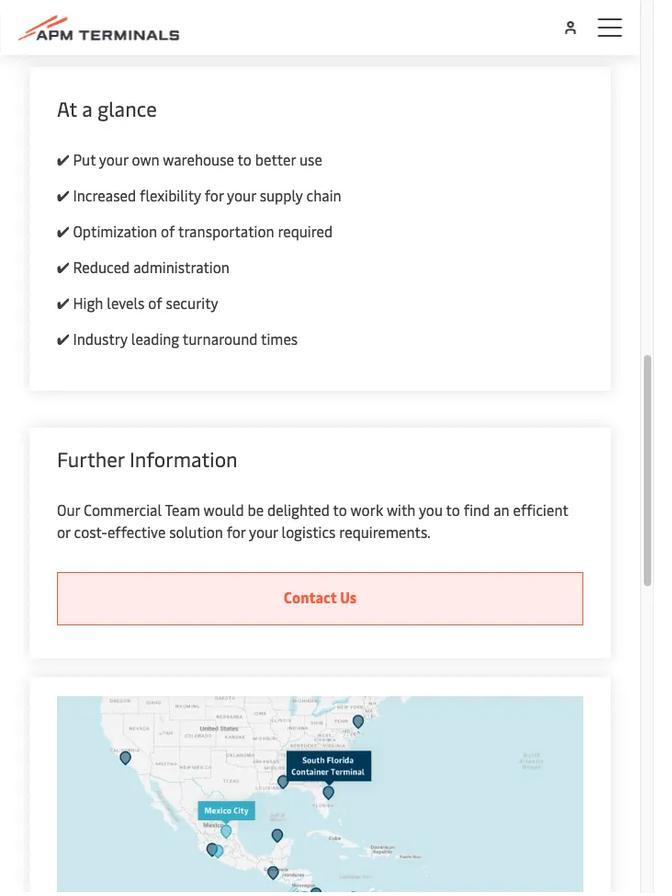Task type: vqa. For each thing, say whether or not it's contained in the screenshot.
Find services offered by APM Terminals globally image
yes



Task type: locate. For each thing, give the bounding box(es) containing it.
times
[[261, 328, 298, 348]]

of down flexibility
[[161, 221, 175, 241]]

✔ left optimization
[[57, 221, 69, 241]]

would
[[204, 500, 244, 519]]

for up transportation
[[205, 185, 224, 205]]

an
[[494, 500, 510, 519]]

✔ for ✔ put your own warehouse to better use
[[57, 149, 69, 169]]

requirements.
[[340, 522, 431, 541]]

better
[[256, 149, 296, 169]]

✔ for ✔ reduced administration
[[57, 257, 69, 276]]

reduced
[[73, 257, 130, 276]]

us
[[341, 587, 357, 607]]

1 vertical spatial of
[[148, 293, 163, 312]]

find services offered by apm terminals globally image
[[57, 696, 584, 893]]

cost-
[[74, 522, 108, 541]]

effective
[[108, 522, 166, 541]]

delighted
[[268, 500, 330, 519]]

1 horizontal spatial for
[[227, 522, 246, 541]]

high
[[73, 293, 103, 312]]

for
[[205, 185, 224, 205], [227, 522, 246, 541]]

3 ✔ from the top
[[57, 221, 69, 241]]

0 horizontal spatial for
[[205, 185, 224, 205]]

be
[[248, 500, 264, 519]]

a
[[82, 95, 93, 122]]

✔ left high
[[57, 293, 69, 312]]

✔ left the 'industry'
[[57, 328, 69, 348]]

chain
[[307, 185, 342, 205]]

your inside our commercial team would be delighted to work with you to find an efficient or cost-effective solution for your logistics requirements.
[[249, 522, 278, 541]]

0 vertical spatial your
[[99, 149, 128, 169]]

levels
[[107, 293, 145, 312]]

efficient
[[514, 500, 569, 519]]

✔ left 'increased'
[[57, 185, 69, 205]]

use
[[300, 149, 323, 169]]

put
[[73, 149, 96, 169]]

1 horizontal spatial to
[[333, 500, 348, 519]]

industry
[[73, 328, 128, 348]]

our commercial team would be delighted to work with you to find an efficient or cost-effective solution for your logistics requirements.
[[57, 500, 569, 541]]

4 ✔ from the top
[[57, 257, 69, 276]]

your right put
[[99, 149, 128, 169]]

your up transportation
[[227, 185, 256, 205]]

your down be
[[249, 522, 278, 541]]

optimization
[[73, 221, 157, 241]]

✔ increased flexibility for your supply chain
[[57, 185, 342, 205]]

to right you on the bottom right of the page
[[447, 500, 461, 519]]

own
[[132, 149, 160, 169]]

✔ for ✔ optimization of transportation required
[[57, 221, 69, 241]]

warehouse
[[163, 149, 235, 169]]

contact
[[284, 587, 337, 607]]

administration
[[134, 257, 230, 276]]

your
[[99, 149, 128, 169], [227, 185, 256, 205], [249, 522, 278, 541]]

turnaround
[[183, 328, 258, 348]]

to left work
[[333, 500, 348, 519]]

information
[[130, 445, 238, 472]]

logistics
[[282, 522, 336, 541]]

security
[[166, 293, 219, 312]]

for down would
[[227, 522, 246, 541]]

✔ left "reduced"
[[57, 257, 69, 276]]

to left better
[[238, 149, 252, 169]]

✔ optimization of transportation required
[[57, 221, 333, 241]]

✔ left put
[[57, 149, 69, 169]]

1 vertical spatial for
[[227, 522, 246, 541]]

✔
[[57, 149, 69, 169], [57, 185, 69, 205], [57, 221, 69, 241], [57, 257, 69, 276], [57, 293, 69, 312], [57, 328, 69, 348]]

6 ✔ from the top
[[57, 328, 69, 348]]

for inside our commercial team would be delighted to work with you to find an efficient or cost-effective solution for your logistics requirements.
[[227, 522, 246, 541]]

2 vertical spatial your
[[249, 522, 278, 541]]

at a glance
[[57, 95, 157, 122]]

of
[[161, 221, 175, 241], [148, 293, 163, 312]]

✔ industry leading turnaround times
[[57, 328, 298, 348]]

✔ for ✔ high levels of security
[[57, 293, 69, 312]]

5 ✔ from the top
[[57, 293, 69, 312]]

our
[[57, 500, 80, 519]]

contact us
[[284, 587, 357, 607]]

1 ✔ from the top
[[57, 149, 69, 169]]

to
[[238, 149, 252, 169], [333, 500, 348, 519], [447, 500, 461, 519]]

of right levels
[[148, 293, 163, 312]]

2 ✔ from the top
[[57, 185, 69, 205]]

✔ reduced administration
[[57, 257, 230, 276]]

team
[[165, 500, 200, 519]]

✔ put your own warehouse to better use
[[57, 149, 323, 169]]



Task type: describe. For each thing, give the bounding box(es) containing it.
increased
[[73, 185, 136, 205]]

at
[[57, 95, 77, 122]]

✔ for ✔ industry leading turnaround times
[[57, 328, 69, 348]]

further
[[57, 445, 125, 472]]

✔ high levels of security
[[57, 293, 219, 312]]

leading
[[131, 328, 180, 348]]

✔ for ✔ increased flexibility for your supply chain
[[57, 185, 69, 205]]

you
[[419, 500, 443, 519]]

flexibility
[[140, 185, 201, 205]]

1 vertical spatial your
[[227, 185, 256, 205]]

0 vertical spatial for
[[205, 185, 224, 205]]

required
[[278, 221, 333, 241]]

0 vertical spatial of
[[161, 221, 175, 241]]

with
[[387, 500, 416, 519]]

contact us link
[[57, 572, 584, 626]]

further information
[[57, 445, 238, 472]]

transportation
[[178, 221, 275, 241]]

commercial
[[84, 500, 162, 519]]

work
[[351, 500, 384, 519]]

or
[[57, 522, 71, 541]]

0 horizontal spatial to
[[238, 149, 252, 169]]

find
[[464, 500, 491, 519]]

2 horizontal spatial to
[[447, 500, 461, 519]]

solution
[[170, 522, 223, 541]]

glance
[[97, 95, 157, 122]]

supply
[[260, 185, 303, 205]]



